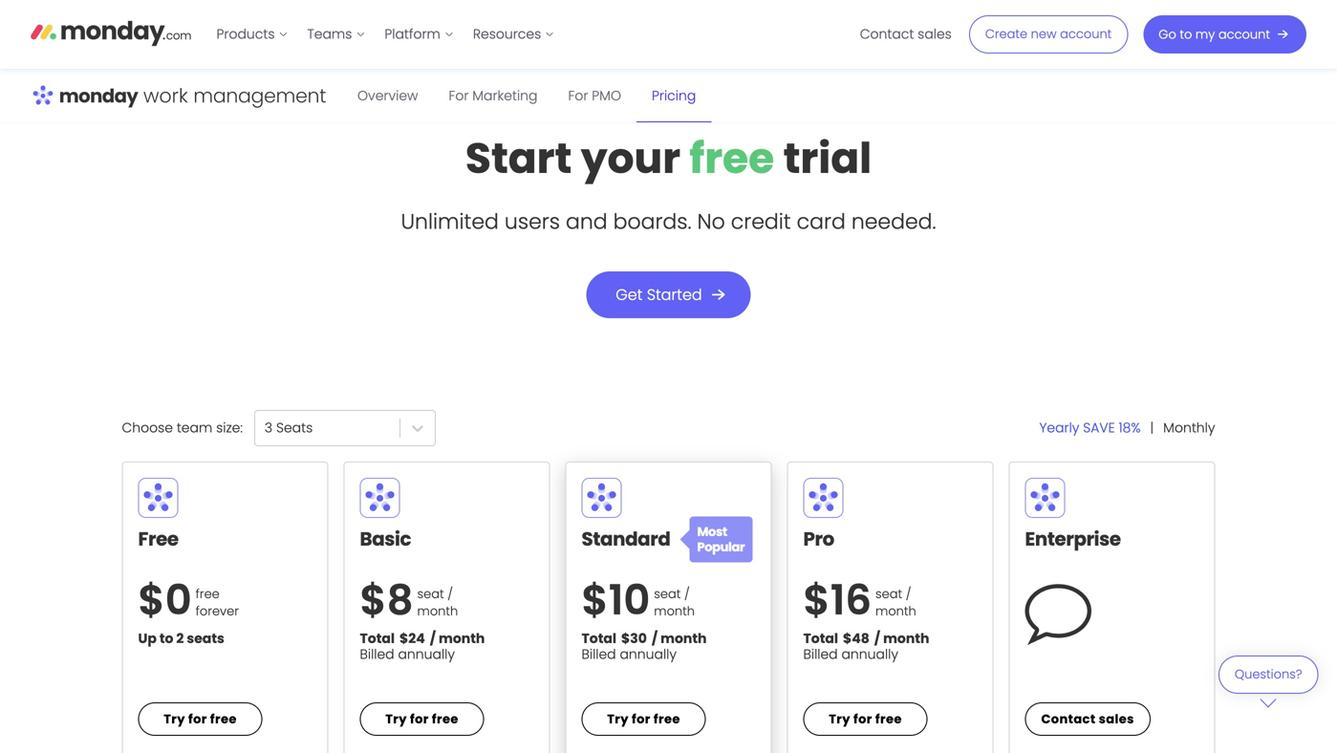 Task type: locate. For each thing, give the bounding box(es) containing it.
1 horizontal spatial annually
[[620, 645, 677, 664]]

3 seat from the left
[[876, 586, 903, 603]]

for down $30
[[632, 711, 651, 728]]

/
[[448, 586, 453, 603], [685, 586, 690, 603], [906, 586, 912, 603], [430, 630, 436, 648], [652, 630, 658, 648], [875, 630, 881, 648]]

for pmo link
[[553, 70, 637, 122]]

2 billed from the left
[[582, 645, 616, 664]]

contact sales inside main element
[[860, 25, 952, 43]]

0 horizontal spatial to
[[160, 630, 173, 648]]

try down the 2
[[164, 711, 185, 728]]

annually for $8
[[398, 645, 455, 664]]

$16 seat / month total $48 / month billed annually
[[804, 571, 930, 664]]

create new account
[[986, 25, 1112, 43]]

products link
[[207, 19, 298, 50]]

2 horizontal spatial billed
[[804, 645, 838, 664]]

account right new
[[1060, 25, 1112, 43]]

for left marketing
[[449, 87, 469, 105]]

0 horizontal spatial sales
[[918, 25, 952, 43]]

new
[[1031, 25, 1057, 43]]

total left $30
[[582, 630, 617, 648]]

most
[[697, 523, 727, 541]]

sales
[[918, 25, 952, 43], [1099, 711, 1135, 728]]

size:
[[216, 419, 243, 437]]

1 horizontal spatial account
[[1219, 26, 1271, 43]]

popular
[[697, 539, 745, 556]]

month right $16
[[876, 603, 917, 620]]

pricing link
[[637, 70, 712, 122]]

0 horizontal spatial contact
[[860, 25, 914, 43]]

4 try from the left
[[829, 711, 851, 728]]

to
[[1180, 26, 1193, 43], [160, 630, 173, 648]]

0 vertical spatial contact sales
[[860, 25, 952, 43]]

yearly save 18% | monthly
[[1040, 419, 1216, 437]]

billed
[[360, 645, 395, 664], [582, 645, 616, 664], [804, 645, 838, 664]]

free inside $0 free forever up to 2 seats
[[196, 586, 220, 603]]

2 try for free button from the left
[[360, 703, 484, 736]]

0 vertical spatial sales
[[918, 25, 952, 43]]

teams
[[307, 25, 352, 43]]

0 horizontal spatial billed
[[360, 645, 395, 664]]

try for free button down seats
[[138, 703, 262, 736]]

go
[[1159, 26, 1177, 43]]

users
[[505, 207, 560, 236]]

seat inside $8 seat / month total $24 / month billed annually
[[417, 586, 444, 603]]

seat inside $10 seat / month total $30 / month billed annually
[[654, 586, 681, 603]]

your
[[581, 129, 681, 188]]

my
[[1196, 26, 1215, 43]]

2
[[176, 630, 184, 648]]

for marketing link
[[434, 70, 553, 122]]

overview link
[[342, 70, 434, 122]]

to left the 2
[[160, 630, 173, 648]]

yearly
[[1040, 419, 1080, 437]]

total for $8
[[360, 630, 395, 648]]

for for $10
[[632, 711, 651, 728]]

0 horizontal spatial seat
[[417, 586, 444, 603]]

try for free down seats
[[164, 711, 237, 728]]

go to my account
[[1159, 26, 1271, 43]]

1 horizontal spatial for
[[568, 87, 588, 105]]

2 try for free from the left
[[386, 711, 459, 728]]

1 horizontal spatial total
[[582, 630, 617, 648]]

1 try from the left
[[164, 711, 185, 728]]

total
[[360, 630, 395, 648], [582, 630, 617, 648], [804, 630, 839, 648]]

2 horizontal spatial seat
[[876, 586, 903, 603]]

annually inside $8 seat / month total $24 / month billed annually
[[398, 645, 455, 664]]

annually inside $10 seat / month total $30 / month billed annually
[[620, 645, 677, 664]]

to right go
[[1180, 26, 1193, 43]]

total inside $10 seat / month total $30 / month billed annually
[[582, 630, 617, 648]]

for for for pmo
[[568, 87, 588, 105]]

try for free button down $48
[[804, 703, 928, 736]]

save
[[1084, 419, 1115, 437]]

billed for $10
[[582, 645, 616, 664]]

basic
[[360, 526, 411, 553]]

0 horizontal spatial total
[[360, 630, 395, 648]]

3 for from the left
[[632, 711, 651, 728]]

$24
[[400, 630, 425, 648]]

$0
[[138, 571, 192, 629]]

to inside $0 free forever up to 2 seats
[[160, 630, 173, 648]]

total inside the $16 seat / month total $48 / month billed annually
[[804, 630, 839, 648]]

seat right $16
[[876, 586, 903, 603]]

account right my
[[1219, 26, 1271, 43]]

try for $10
[[607, 711, 629, 728]]

0 horizontal spatial for
[[449, 87, 469, 105]]

monday.com work management image
[[31, 70, 327, 123]]

no
[[697, 207, 725, 236]]

total left $48
[[804, 630, 839, 648]]

unlimited users and boards. no credit card needed.
[[401, 207, 937, 236]]

free
[[690, 129, 775, 188], [196, 586, 220, 603], [210, 711, 237, 728], [432, 711, 459, 728], [654, 711, 681, 728], [876, 711, 902, 728]]

1 for from the left
[[188, 711, 207, 728]]

credit
[[731, 207, 791, 236]]

standard
[[582, 526, 671, 553]]

seats
[[187, 630, 225, 648]]

list containing products
[[207, 0, 564, 69]]

1 try for free button from the left
[[138, 703, 262, 736]]

billed left $30
[[582, 645, 616, 664]]

try for free
[[164, 711, 237, 728], [386, 711, 459, 728], [607, 711, 681, 728], [829, 711, 902, 728]]

contact
[[860, 25, 914, 43], [1042, 711, 1096, 728]]

list
[[207, 0, 564, 69]]

teams link
[[298, 19, 375, 50]]

4 for from the left
[[854, 711, 873, 728]]

try for free button down $30
[[582, 703, 706, 736]]

for down $48
[[854, 711, 873, 728]]

total inside $8 seat / month total $24 / month billed annually
[[360, 630, 395, 648]]

1 horizontal spatial contact
[[1042, 711, 1096, 728]]

free for $8
[[432, 711, 459, 728]]

for down seats
[[188, 711, 207, 728]]

annually down $16
[[842, 645, 899, 664]]

3 try for free from the left
[[607, 711, 681, 728]]

try for free button
[[138, 703, 262, 736], [360, 703, 484, 736], [582, 703, 706, 736], [804, 703, 928, 736]]

1 horizontal spatial seat
[[654, 586, 681, 603]]

0 vertical spatial to
[[1180, 26, 1193, 43]]

try for free down $30
[[607, 711, 681, 728]]

seat
[[417, 586, 444, 603], [654, 586, 681, 603], [876, 586, 903, 603]]

3 annually from the left
[[842, 645, 899, 664]]

3 try for free button from the left
[[582, 703, 706, 736]]

total for $16
[[804, 630, 839, 648]]

try for free down $24
[[386, 711, 459, 728]]

choose team size:
[[122, 419, 243, 437]]

annually down $8
[[398, 645, 455, 664]]

1 vertical spatial contact sales
[[1042, 711, 1135, 728]]

free for $0
[[210, 711, 237, 728]]

contact sales button
[[851, 19, 962, 50], [1025, 703, 1151, 736]]

free
[[138, 526, 179, 553]]

2 horizontal spatial annually
[[842, 645, 899, 664]]

2 annually from the left
[[620, 645, 677, 664]]

1 annually from the left
[[398, 645, 455, 664]]

2 horizontal spatial total
[[804, 630, 839, 648]]

create new account button
[[969, 15, 1128, 54]]

$16
[[804, 571, 872, 629]]

2 for from the left
[[568, 87, 588, 105]]

2 seat from the left
[[654, 586, 681, 603]]

0 horizontal spatial contact sales button
[[851, 19, 962, 50]]

for inside "link"
[[568, 87, 588, 105]]

1 vertical spatial sales
[[1099, 711, 1135, 728]]

4 try for free from the left
[[829, 711, 902, 728]]

seat inside the $16 seat / month total $48 / month billed annually
[[876, 586, 903, 603]]

resources link
[[464, 19, 564, 50]]

1 horizontal spatial to
[[1180, 26, 1193, 43]]

account
[[1060, 25, 1112, 43], [1219, 26, 1271, 43]]

1 for from the left
[[449, 87, 469, 105]]

try for free for $16
[[829, 711, 902, 728]]

up
[[138, 630, 157, 648]]

for for $8
[[410, 711, 429, 728]]

0 vertical spatial contact
[[860, 25, 914, 43]]

try
[[164, 711, 185, 728], [386, 711, 407, 728], [607, 711, 629, 728], [829, 711, 851, 728]]

0 horizontal spatial annually
[[398, 645, 455, 664]]

try for free button for $16
[[804, 703, 928, 736]]

1 horizontal spatial contact sales button
[[1025, 703, 1151, 736]]

contact inside main element
[[860, 25, 914, 43]]

annually down $10
[[620, 645, 677, 664]]

1 horizontal spatial billed
[[582, 645, 616, 664]]

billed left $24
[[360, 645, 395, 664]]

enterprise
[[1025, 526, 1121, 553]]

4 try for free button from the left
[[804, 703, 928, 736]]

1 vertical spatial to
[[160, 630, 173, 648]]

try for free button down $24
[[360, 703, 484, 736]]

try for free down $48
[[829, 711, 902, 728]]

pmo
[[592, 87, 621, 105]]

3 try from the left
[[607, 711, 629, 728]]

try down $30
[[607, 711, 629, 728]]

for down $24
[[410, 711, 429, 728]]

try down $48
[[829, 711, 851, 728]]

$8
[[360, 571, 414, 629]]

$10 seat / month total $30 / month billed annually
[[582, 571, 707, 664]]

month
[[417, 603, 458, 620], [654, 603, 695, 620], [876, 603, 917, 620], [439, 630, 485, 648], [661, 630, 707, 648], [884, 630, 930, 648]]

start
[[466, 129, 572, 188]]

billed left $48
[[804, 645, 838, 664]]

1 total from the left
[[360, 630, 395, 648]]

1 horizontal spatial contact sales
[[1042, 711, 1135, 728]]

billed for $8
[[360, 645, 395, 664]]

2 total from the left
[[582, 630, 617, 648]]

0 horizontal spatial account
[[1060, 25, 1112, 43]]

annually for $10
[[620, 645, 677, 664]]

for left pmo
[[568, 87, 588, 105]]

seat right $8
[[417, 586, 444, 603]]

total left $24
[[360, 630, 395, 648]]

1 seat from the left
[[417, 586, 444, 603]]

choose
[[122, 419, 173, 437]]

1 try for free from the left
[[164, 711, 237, 728]]

seat right $10
[[654, 586, 681, 603]]

resources
[[473, 25, 541, 43]]

contact sales
[[860, 25, 952, 43], [1042, 711, 1135, 728]]

for
[[188, 711, 207, 728], [410, 711, 429, 728], [632, 711, 651, 728], [854, 711, 873, 728]]

trial
[[784, 129, 872, 188]]

3 total from the left
[[804, 630, 839, 648]]

billed inside the $16 seat / month total $48 / month billed annually
[[804, 645, 838, 664]]

2 for from the left
[[410, 711, 429, 728]]

1 vertical spatial contact
[[1042, 711, 1096, 728]]

annually
[[398, 645, 455, 664], [620, 645, 677, 664], [842, 645, 899, 664]]

2 try from the left
[[386, 711, 407, 728]]

0 horizontal spatial contact sales
[[860, 25, 952, 43]]

for
[[449, 87, 469, 105], [568, 87, 588, 105]]

1 billed from the left
[[360, 645, 395, 664]]

0 vertical spatial contact sales button
[[851, 19, 962, 50]]

boards.
[[613, 207, 692, 236]]

annually inside the $16 seat / month total $48 / month billed annually
[[842, 645, 899, 664]]

billed inside $10 seat / month total $30 / month billed annually
[[582, 645, 616, 664]]

billed inside $8 seat / month total $24 / month billed annually
[[360, 645, 395, 664]]

get
[[616, 284, 643, 305]]

try down $24
[[386, 711, 407, 728]]

seat for $16
[[876, 586, 903, 603]]

3 billed from the left
[[804, 645, 838, 664]]

free for $16
[[876, 711, 902, 728]]



Task type: vqa. For each thing, say whether or not it's contained in the screenshot.
rightmost of
no



Task type: describe. For each thing, give the bounding box(es) containing it.
try for free button for $8
[[360, 703, 484, 736]]

get started
[[616, 284, 702, 305]]

for marketing
[[449, 87, 538, 105]]

overview
[[358, 87, 418, 105]]

total for $10
[[582, 630, 617, 648]]

1 horizontal spatial sales
[[1099, 711, 1135, 728]]

$0 free forever up to 2 seats
[[138, 571, 239, 648]]

monday.com logo image
[[31, 12, 192, 53]]

try for $0
[[164, 711, 185, 728]]

sales inside main element
[[918, 25, 952, 43]]

account inside 'create new account' button
[[1060, 25, 1112, 43]]

get started button
[[586, 272, 751, 318]]

unlimited
[[401, 207, 499, 236]]

try for free button for $10
[[582, 703, 706, 736]]

month right $24
[[439, 630, 485, 648]]

platform
[[385, 25, 441, 43]]

start your free trial
[[466, 129, 872, 188]]

for for $0
[[188, 711, 207, 728]]

to inside button
[[1180, 26, 1193, 43]]

try for free for $0
[[164, 711, 237, 728]]

seat for $10
[[654, 586, 681, 603]]

3
[[265, 419, 273, 437]]

for for for marketing
[[449, 87, 469, 105]]

questions? button
[[1219, 656, 1319, 708]]

try for free for $8
[[386, 711, 459, 728]]

annually for $16
[[842, 645, 899, 664]]

marketing
[[473, 87, 538, 105]]

seat for $8
[[417, 586, 444, 603]]

account inside the go to my account button
[[1219, 26, 1271, 43]]

try for free button for $0
[[138, 703, 262, 736]]

go to my account button
[[1144, 15, 1307, 54]]

try for $8
[[386, 711, 407, 728]]

$30
[[621, 630, 647, 648]]

forever
[[196, 603, 239, 620]]

try for free for $10
[[607, 711, 681, 728]]

for pmo
[[568, 87, 621, 105]]

main element
[[207, 0, 1307, 69]]

pricing
[[652, 87, 696, 105]]

most popular
[[697, 523, 745, 556]]

3 seats
[[265, 419, 313, 437]]

billed for $16
[[804, 645, 838, 664]]

1 vertical spatial contact sales button
[[1025, 703, 1151, 736]]

month right $10
[[654, 603, 695, 620]]

$48
[[843, 630, 870, 648]]

products
[[217, 25, 275, 43]]

platform link
[[375, 19, 464, 50]]

$10
[[582, 571, 650, 629]]

month right $30
[[661, 630, 707, 648]]

questions?
[[1235, 666, 1303, 683]]

pro
[[804, 526, 835, 553]]

month right $48
[[884, 630, 930, 648]]

for for $16
[[854, 711, 873, 728]]

|
[[1151, 419, 1154, 437]]

team
[[177, 419, 213, 437]]

card
[[797, 207, 846, 236]]

and
[[566, 207, 608, 236]]

18%
[[1119, 419, 1141, 437]]

started
[[647, 284, 702, 305]]

monthly
[[1164, 419, 1216, 437]]

try for $16
[[829, 711, 851, 728]]

month up $24
[[417, 603, 458, 620]]

needed.
[[852, 207, 937, 236]]

create
[[986, 25, 1028, 43]]

free for $10
[[654, 711, 681, 728]]

seats
[[276, 419, 313, 437]]

$8 seat / month total $24 / month billed annually
[[360, 571, 485, 664]]



